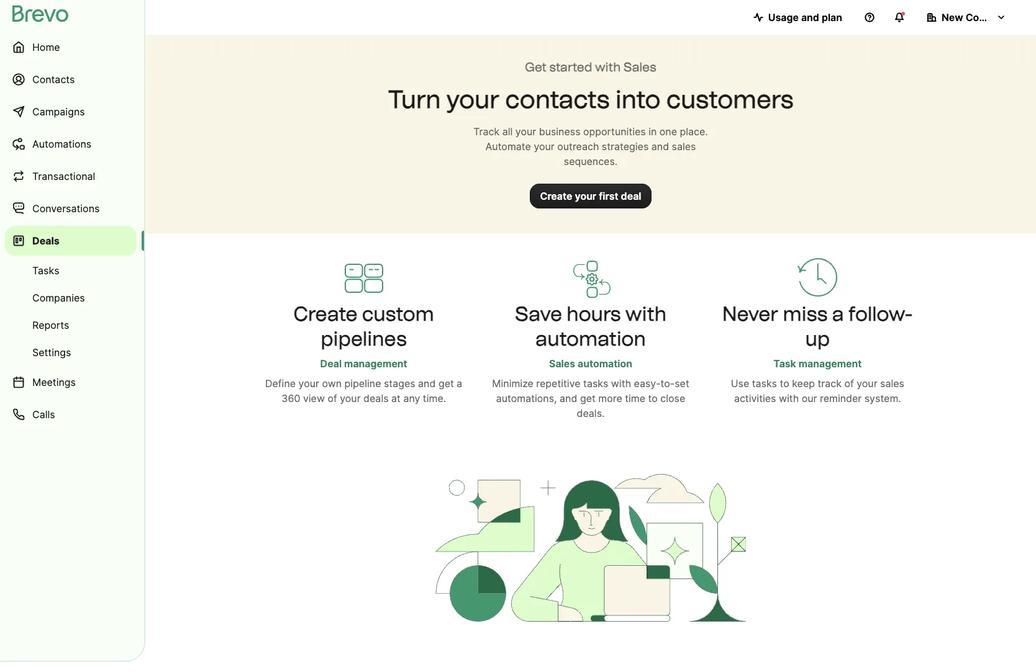 Task type: vqa. For each thing, say whether or not it's contained in the screenshot.
'automation' within the save hours with automation
yes



Task type: describe. For each thing, give the bounding box(es) containing it.
time.
[[423, 393, 446, 405]]

0 horizontal spatial sales
[[549, 358, 575, 370]]

any
[[403, 393, 420, 405]]

get started with sales
[[525, 60, 656, 75]]

pipelines
[[321, 327, 407, 351]]

hours
[[567, 302, 621, 326]]

tasks link
[[5, 258, 137, 283]]

meetings link
[[5, 368, 137, 398]]

never
[[722, 302, 778, 326]]

your up view
[[298, 378, 319, 390]]

deal management
[[320, 358, 407, 370]]

deals
[[363, 393, 389, 405]]

create your first deal button
[[530, 184, 651, 209]]

automation inside the save hours with automation
[[536, 327, 646, 351]]

your down pipeline
[[340, 393, 361, 405]]

new company
[[942, 11, 1012, 24]]

sales inside "track all your business opportunities in one place. automate your outreach strategies and sales sequences."
[[672, 140, 696, 153]]

with inside minimize repetitive tasks with easy-to-set automations, and get more time to close deals.
[[611, 378, 631, 390]]

track
[[818, 378, 842, 390]]

activities
[[734, 393, 776, 405]]

contacts link
[[5, 65, 137, 94]]

pipeline
[[344, 378, 381, 390]]

keep
[[792, 378, 815, 390]]

tasks inside minimize repetitive tasks with easy-to-set automations, and get more time to close deals.
[[583, 378, 608, 390]]

conversations
[[32, 202, 100, 215]]

save hours with automation
[[515, 302, 666, 351]]

define your own pipeline stages and get a 360 view of your deals at any time.
[[265, 378, 462, 405]]

of inside use tasks to keep track of your sales activities with our reminder system.
[[844, 378, 854, 390]]

tasks
[[32, 265, 59, 277]]

custom
[[362, 302, 434, 326]]

0 vertical spatial sales
[[624, 60, 656, 75]]

create your first deal
[[540, 190, 641, 202]]

your inside use tasks to keep track of your sales activities with our reminder system.
[[857, 378, 877, 390]]

to inside use tasks to keep track of your sales activities with our reminder system.
[[780, 378, 789, 390]]

get
[[525, 60, 547, 75]]

system.
[[864, 393, 901, 405]]

meetings
[[32, 376, 76, 389]]

get inside minimize repetitive tasks with easy-to-set automations, and get more time to close deals.
[[580, 393, 596, 405]]

deal
[[320, 358, 342, 370]]

save
[[515, 302, 562, 326]]

and inside minimize repetitive tasks with easy-to-set automations, and get more time to close deals.
[[560, 393, 577, 405]]

of inside define your own pipeline stages and get a 360 view of your deals at any time.
[[328, 393, 337, 405]]

miss
[[783, 302, 828, 326]]

own
[[322, 378, 342, 390]]

to inside minimize repetitive tasks with easy-to-set automations, and get more time to close deals.
[[648, 393, 658, 405]]

company
[[966, 11, 1012, 24]]

and inside "track all your business opportunities in one place. automate your outreach strategies and sales sequences."
[[651, 140, 669, 153]]

deals link
[[5, 226, 137, 256]]

360
[[282, 393, 300, 405]]

create for create your first deal
[[540, 190, 572, 202]]

business
[[539, 125, 580, 138]]

create custom pipelines
[[293, 302, 434, 351]]

task
[[773, 358, 796, 370]]

sales automation
[[549, 358, 632, 370]]

minimize repetitive tasks with easy-to-set automations, and get more time to close deals.
[[492, 378, 689, 420]]

more
[[598, 393, 622, 405]]

your up track on the left
[[446, 84, 500, 114]]

use tasks to keep track of your sales activities with our reminder system.
[[731, 378, 904, 405]]

tasks inside use tasks to keep track of your sales activities with our reminder system.
[[752, 378, 777, 390]]

automate
[[485, 140, 531, 153]]

conversations link
[[5, 194, 137, 224]]

never miss a follow- up
[[722, 302, 913, 351]]

companies
[[32, 292, 85, 304]]

plan
[[822, 11, 842, 24]]

management for a
[[799, 358, 862, 370]]

reminder
[[820, 393, 862, 405]]

repetitive
[[536, 378, 581, 390]]

new
[[942, 11, 963, 24]]

track
[[473, 125, 500, 138]]

use
[[731, 378, 749, 390]]

create for create custom pipelines
[[293, 302, 357, 326]]

management for pipelines
[[344, 358, 407, 370]]

campaigns link
[[5, 97, 137, 127]]

view
[[303, 393, 325, 405]]

to-
[[661, 378, 675, 390]]



Task type: locate. For each thing, give the bounding box(es) containing it.
1 vertical spatial to
[[648, 393, 658, 405]]

your right all
[[515, 125, 536, 138]]

reports link
[[5, 313, 137, 338]]

management up pipeline
[[344, 358, 407, 370]]

your left 'first'
[[575, 190, 596, 202]]

usage and plan
[[768, 11, 842, 24]]

1 vertical spatial automation
[[578, 358, 632, 370]]

1 horizontal spatial management
[[799, 358, 862, 370]]

a inside never miss a follow- up
[[832, 302, 844, 326]]

campaigns
[[32, 106, 85, 118]]

0 horizontal spatial a
[[457, 378, 462, 390]]

task management
[[773, 358, 862, 370]]

2 tasks from the left
[[752, 378, 777, 390]]

create inside create custom pipelines
[[293, 302, 357, 326]]

your
[[446, 84, 500, 114], [515, 125, 536, 138], [534, 140, 555, 153], [575, 190, 596, 202], [298, 378, 319, 390], [857, 378, 877, 390], [340, 393, 361, 405]]

0 horizontal spatial tasks
[[583, 378, 608, 390]]

in
[[649, 125, 657, 138]]

1 horizontal spatial of
[[844, 378, 854, 390]]

tasks
[[583, 378, 608, 390], [752, 378, 777, 390]]

and inside button
[[801, 11, 819, 24]]

0 horizontal spatial to
[[648, 393, 658, 405]]

0 vertical spatial create
[[540, 190, 572, 202]]

automation up sales automation at the right of page
[[536, 327, 646, 351]]

and
[[801, 11, 819, 24], [651, 140, 669, 153], [418, 378, 436, 390], [560, 393, 577, 405]]

automations link
[[5, 129, 137, 159]]

1 management from the left
[[344, 358, 407, 370]]

stages
[[384, 378, 415, 390]]

home link
[[5, 32, 137, 62]]

sales inside use tasks to keep track of your sales activities with our reminder system.
[[880, 378, 904, 390]]

contacts
[[32, 73, 75, 86]]

get up 'deals.'
[[580, 393, 596, 405]]

get inside define your own pipeline stages and get a 360 view of your deals at any time.
[[438, 378, 454, 390]]

calls
[[32, 409, 55, 421]]

1 vertical spatial sales
[[880, 378, 904, 390]]

to left keep
[[780, 378, 789, 390]]

0 vertical spatial sales
[[672, 140, 696, 153]]

with up turn your contacts into customers
[[595, 60, 621, 75]]

a right miss
[[832, 302, 844, 326]]

0 vertical spatial get
[[438, 378, 454, 390]]

set
[[675, 378, 689, 390]]

a inside define your own pipeline stages and get a 360 view of your deals at any time.
[[457, 378, 462, 390]]

reports
[[32, 319, 69, 332]]

0 vertical spatial to
[[780, 378, 789, 390]]

new company button
[[917, 5, 1016, 30]]

deals
[[32, 235, 60, 247]]

turn your contacts into customers
[[388, 84, 794, 114]]

our
[[802, 393, 817, 405]]

sequences.
[[564, 155, 618, 168]]

1 vertical spatial create
[[293, 302, 357, 326]]

opportunities
[[583, 125, 646, 138]]

contacts
[[505, 84, 610, 114]]

with left our
[[779, 393, 799, 405]]

customers
[[666, 84, 794, 114]]

and down "repetitive"
[[560, 393, 577, 405]]

one
[[660, 125, 677, 138]]

easy-
[[634, 378, 661, 390]]

0 vertical spatial automation
[[536, 327, 646, 351]]

your inside button
[[575, 190, 596, 202]]

home
[[32, 41, 60, 53]]

management up the track
[[799, 358, 862, 370]]

1 vertical spatial get
[[580, 393, 596, 405]]

1 tasks from the left
[[583, 378, 608, 390]]

1 vertical spatial of
[[328, 393, 337, 405]]

your up system.
[[857, 378, 877, 390]]

started
[[549, 60, 592, 75]]

to
[[780, 378, 789, 390], [648, 393, 658, 405]]

1 horizontal spatial a
[[832, 302, 844, 326]]

of down own
[[328, 393, 337, 405]]

1 horizontal spatial create
[[540, 190, 572, 202]]

of
[[844, 378, 854, 390], [328, 393, 337, 405]]

1 vertical spatial a
[[457, 378, 462, 390]]

get
[[438, 378, 454, 390], [580, 393, 596, 405]]

1 horizontal spatial get
[[580, 393, 596, 405]]

a left minimize
[[457, 378, 462, 390]]

settings
[[32, 347, 71, 359]]

up
[[805, 327, 830, 351]]

with right hours
[[625, 302, 666, 326]]

deal
[[621, 190, 641, 202]]

close
[[660, 393, 685, 405]]

strategies
[[602, 140, 649, 153]]

1 horizontal spatial sales
[[624, 60, 656, 75]]

transactional
[[32, 170, 95, 183]]

automations,
[[496, 393, 557, 405]]

track all your business opportunities in one place. automate your outreach strategies and sales sequences.
[[473, 125, 708, 168]]

0 horizontal spatial get
[[438, 378, 454, 390]]

transactional link
[[5, 161, 137, 191]]

to down easy-
[[648, 393, 658, 405]]

create inside create your first deal button
[[540, 190, 572, 202]]

first
[[599, 190, 618, 202]]

settings link
[[5, 340, 137, 365]]

your down business
[[534, 140, 555, 153]]

tasks down sales automation at the right of page
[[583, 378, 608, 390]]

define
[[265, 378, 296, 390]]

automation up more
[[578, 358, 632, 370]]

and left plan
[[801, 11, 819, 24]]

0 horizontal spatial management
[[344, 358, 407, 370]]

1 vertical spatial sales
[[549, 358, 575, 370]]

outreach
[[557, 140, 599, 153]]

0 vertical spatial of
[[844, 378, 854, 390]]

1 horizontal spatial to
[[780, 378, 789, 390]]

1 horizontal spatial tasks
[[752, 378, 777, 390]]

at
[[391, 393, 401, 405]]

place.
[[680, 125, 708, 138]]

tasks up activities
[[752, 378, 777, 390]]

sales up system.
[[880, 378, 904, 390]]

companies link
[[5, 286, 137, 311]]

get up time.
[[438, 378, 454, 390]]

with
[[595, 60, 621, 75], [625, 302, 666, 326], [611, 378, 631, 390], [779, 393, 799, 405]]

of up reminder
[[844, 378, 854, 390]]

0 horizontal spatial create
[[293, 302, 357, 326]]

sales
[[624, 60, 656, 75], [549, 358, 575, 370]]

and down in
[[651, 140, 669, 153]]

create down sequences.
[[540, 190, 572, 202]]

time
[[625, 393, 645, 405]]

sales up "repetitive"
[[549, 358, 575, 370]]

turn
[[388, 84, 441, 114]]

create
[[540, 190, 572, 202], [293, 302, 357, 326]]

0 vertical spatial a
[[832, 302, 844, 326]]

minimize
[[492, 378, 533, 390]]

calls link
[[5, 400, 137, 430]]

create up 'pipelines'
[[293, 302, 357, 326]]

and up time.
[[418, 378, 436, 390]]

2 management from the left
[[799, 358, 862, 370]]

with inside the save hours with automation
[[625, 302, 666, 326]]

usage and plan button
[[743, 5, 852, 30]]

with inside use tasks to keep track of your sales activities with our reminder system.
[[779, 393, 799, 405]]

1 horizontal spatial sales
[[880, 378, 904, 390]]

automations
[[32, 138, 91, 150]]

and inside define your own pipeline stages and get a 360 view of your deals at any time.
[[418, 378, 436, 390]]

with up more
[[611, 378, 631, 390]]

all
[[502, 125, 513, 138]]

deals.
[[577, 407, 605, 420]]

follow-
[[849, 302, 913, 326]]

0 horizontal spatial of
[[328, 393, 337, 405]]

sales down place. on the top right of page
[[672, 140, 696, 153]]

usage
[[768, 11, 799, 24]]

sales up into
[[624, 60, 656, 75]]

0 horizontal spatial sales
[[672, 140, 696, 153]]

automation
[[536, 327, 646, 351], [578, 358, 632, 370]]

into
[[615, 84, 661, 114]]



